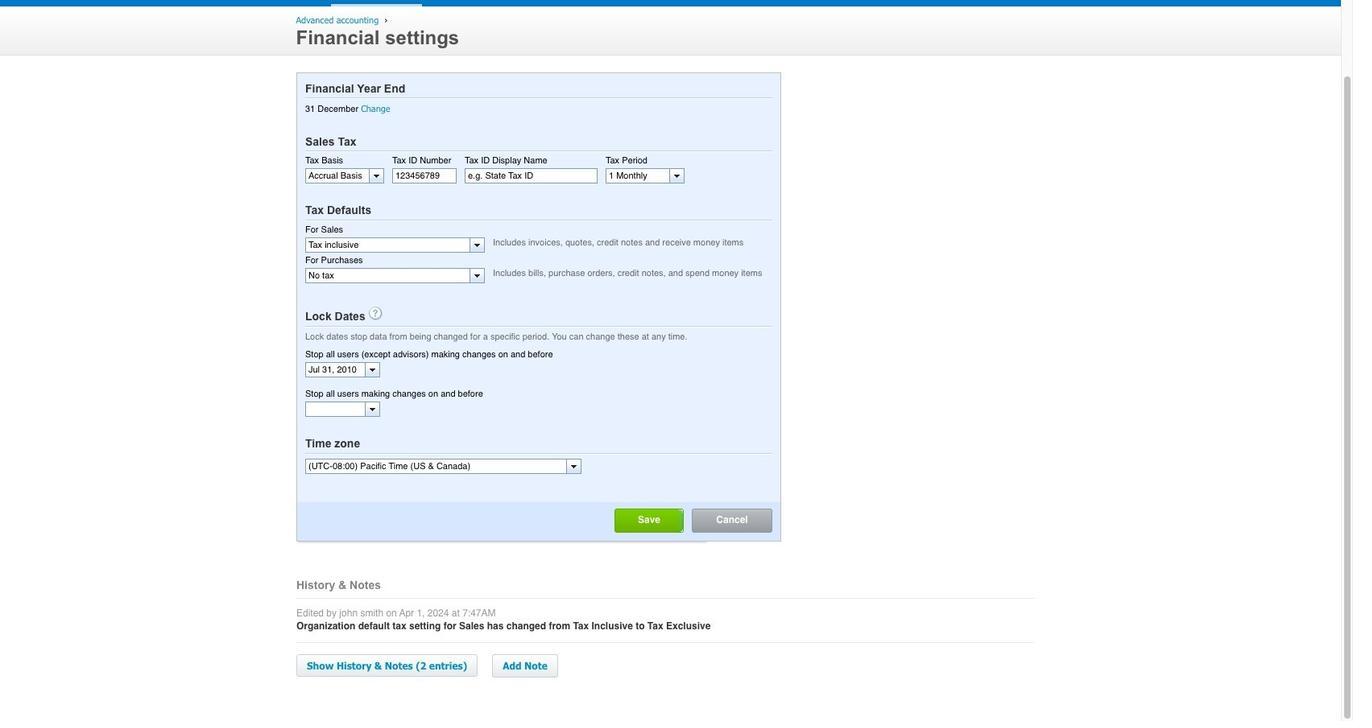 Task type: locate. For each thing, give the bounding box(es) containing it.
None text field
[[392, 168, 457, 184], [465, 168, 598, 184], [607, 169, 670, 183], [306, 238, 470, 252], [306, 269, 470, 283], [392, 168, 457, 184], [465, 168, 598, 184], [607, 169, 670, 183], [306, 238, 470, 252], [306, 269, 470, 283]]

None text field
[[306, 169, 369, 183], [306, 363, 365, 377], [306, 403, 365, 417], [306, 460, 566, 473], [306, 169, 369, 183], [306, 363, 365, 377], [306, 403, 365, 417], [306, 460, 566, 473]]



Task type: vqa. For each thing, say whether or not it's contained in the screenshot.
text field
yes



Task type: describe. For each thing, give the bounding box(es) containing it.
what's this? image
[[369, 307, 382, 321]]



